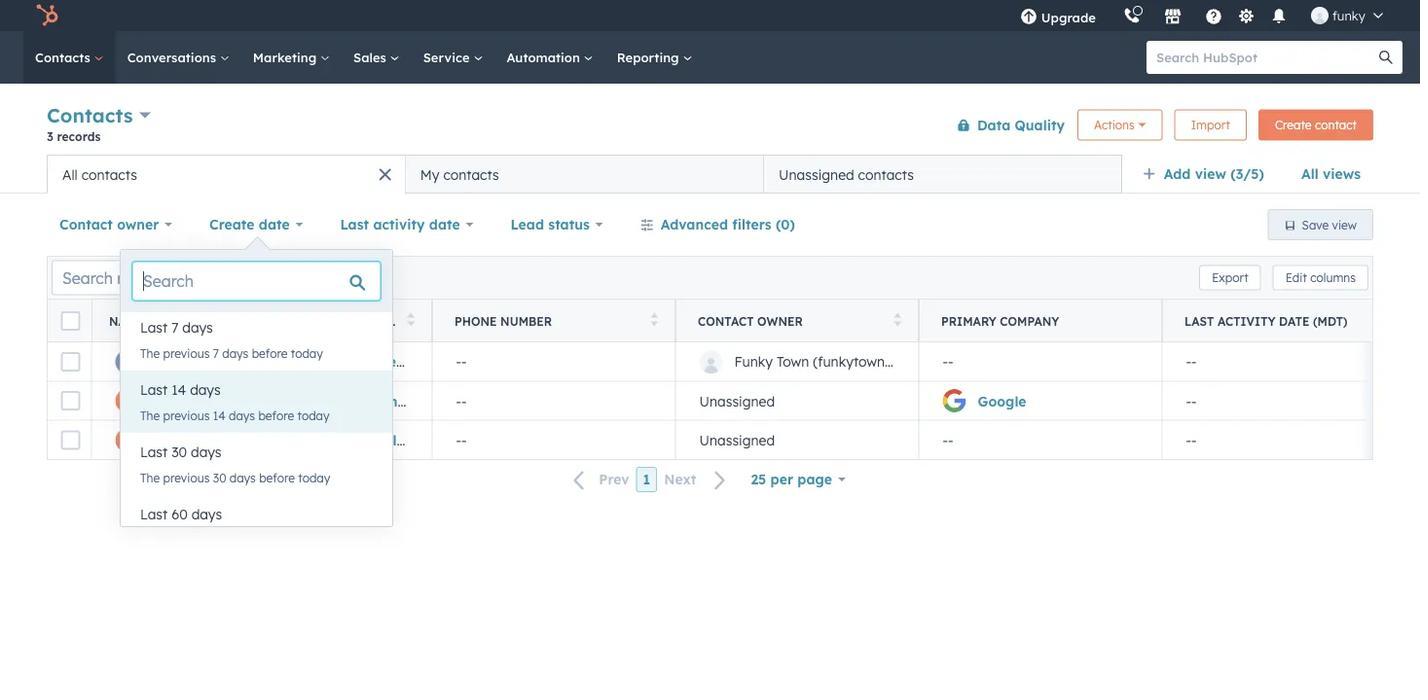 Task type: describe. For each thing, give the bounding box(es) containing it.
export
[[1212, 271, 1249, 285]]

halligan
[[192, 393, 249, 410]]

number
[[501, 314, 552, 329]]

conversations
[[127, 49, 220, 65]]

(3/5)
[[1231, 166, 1265, 183]]

create for create date
[[209, 216, 255, 233]]

unassigned contacts button
[[764, 155, 1123, 194]]

advanced
[[661, 216, 728, 233]]

the for last 30 days
[[140, 471, 160, 485]]

last 30 days button
[[121, 433, 393, 472]]

import button
[[1175, 110, 1247, 141]]

unassigned button for bh@hubspot.com
[[676, 382, 919, 421]]

emailmaria@hubspot.com
[[359, 432, 538, 449]]

emailmaria@hubspot.com button
[[335, 421, 538, 460]]

all contacts
[[62, 166, 137, 183]]

1 press to sort. element from the left
[[310, 313, 317, 330]]

0 vertical spatial 7
[[172, 319, 179, 336]]

press to sort. image for email
[[408, 313, 415, 327]]

import
[[1192, 118, 1231, 132]]

press to sort. element for contact owner
[[894, 313, 902, 330]]

contact owner inside popup button
[[59, 216, 159, 233]]

maria johnson (sample contact) link
[[150, 432, 375, 449]]

funky
[[735, 353, 773, 371]]

3 records
[[47, 129, 101, 144]]

pagination navigation
[[562, 467, 739, 493]]

(sample for johnson
[[256, 432, 313, 449]]

unassigned for bh@hubspot.com
[[700, 393, 775, 410]]

the for last 7 days
[[140, 346, 160, 361]]

data quality
[[978, 116, 1065, 133]]

Search HubSpot search field
[[1147, 41, 1386, 74]]

contacts for my contacts
[[443, 166, 499, 183]]

lead
[[511, 216, 544, 233]]

contacts for unassigned contacts
[[858, 166, 914, 183]]

primary company
[[942, 314, 1060, 329]]

last 7 days the previous 7 days before today
[[140, 319, 323, 361]]

the for last 14 days
[[140, 408, 160, 423]]

create contact button
[[1259, 110, 1374, 141]]

add view (3/5)
[[1164, 166, 1265, 183]]

all for all views
[[1302, 166, 1319, 183]]

email
[[357, 314, 396, 329]]

marketplaces button
[[1153, 0, 1194, 31]]

1 vertical spatial contact
[[698, 314, 754, 329]]

conversations link
[[116, 31, 241, 84]]

last 7 days button
[[121, 309, 393, 348]]

search image
[[1380, 51, 1393, 64]]

contact inside popup button
[[59, 216, 113, 233]]

edit columns
[[1286, 271, 1356, 285]]

contact) for emailmaria@hubspot.com
[[317, 432, 375, 449]]

before for last 7 days
[[252, 346, 288, 361]]

funky town image
[[1312, 7, 1329, 24]]

create date button
[[197, 205, 316, 244]]

last for last 30 days the previous 30 days before today
[[140, 444, 168, 461]]

filters
[[733, 216, 772, 233]]

date inside last activity date popup button
[[429, 216, 460, 233]]

search button
[[1370, 41, 1403, 74]]

(funkytownclown1@gmail.com)
[[813, 353, 1013, 371]]

maria johnson (sample contact)
[[150, 432, 375, 449]]

last for last 7 days the previous 7 days before today
[[140, 319, 168, 336]]

help button
[[1198, 0, 1231, 31]]

prev button
[[562, 468, 636, 493]]

press to sort. element for phone number
[[651, 313, 658, 330]]

funky town (funkytownclown1@gmail.com)
[[735, 353, 1013, 371]]

actions button
[[1078, 110, 1163, 141]]

name
[[109, 314, 144, 329]]

create for create contact
[[1276, 118, 1312, 132]]

press to sort. image for phone number
[[651, 313, 658, 327]]

today for last 7 days
[[291, 346, 323, 361]]

save view
[[1303, 218, 1357, 232]]

actions
[[1095, 118, 1135, 132]]

unassigned inside button
[[779, 166, 855, 183]]

upgrade
[[1042, 9, 1096, 25]]

-- button for bh@hubspot.com
[[432, 382, 676, 421]]

last 30 days the previous 30 days before today
[[140, 444, 330, 485]]

0 vertical spatial 30
[[172, 444, 187, 461]]

date inside create date dropdown button
[[259, 216, 290, 233]]

list box containing last 7 days
[[121, 309, 393, 558]]

contacts for all contacts
[[81, 166, 137, 183]]

town
[[777, 353, 809, 371]]

(sample for halligan
[[254, 393, 310, 410]]

service
[[423, 49, 474, 65]]

last activity date (mdt)
[[1185, 314, 1348, 329]]

ecaterina marinescu link
[[150, 353, 290, 371]]

data quality button
[[944, 106, 1066, 145]]

3
[[47, 129, 53, 144]]

last for last activity date
[[340, 216, 369, 233]]

1 vertical spatial 14
[[213, 408, 226, 423]]

google
[[978, 393, 1027, 410]]

settings image
[[1238, 8, 1256, 26]]

automation
[[507, 49, 584, 65]]

unassigned contacts
[[779, 166, 914, 183]]

create date
[[209, 216, 290, 233]]

today for last 14 days
[[297, 408, 330, 423]]

reporting
[[617, 49, 683, 65]]

create contact
[[1276, 118, 1357, 132]]

last activity date button
[[328, 205, 486, 244]]

maria
[[150, 432, 190, 449]]

save view button
[[1268, 209, 1374, 241]]

unassigned button for emailmaria@hubspot.com
[[676, 421, 919, 460]]

next
[[664, 471, 697, 489]]

today for last 30 days
[[298, 471, 330, 485]]

status
[[549, 216, 590, 233]]

all views link
[[1289, 155, 1374, 194]]

1 press to sort. image from the left
[[310, 313, 317, 327]]

contacts banner
[[47, 100, 1374, 155]]

-- button for emailmaria@hubspot.com
[[432, 421, 676, 460]]

0 horizontal spatial 14
[[172, 382, 186, 399]]

notifications image
[[1271, 9, 1288, 26]]

last 60 days
[[140, 506, 222, 523]]



Task type: locate. For each thing, give the bounding box(es) containing it.
unassigned
[[779, 166, 855, 183], [700, 393, 775, 410], [700, 432, 775, 449]]

last inside last 30 days the previous 30 days before today
[[140, 444, 168, 461]]

previous inside last 7 days the previous 7 days before today
[[163, 346, 210, 361]]

calling icon image
[[1124, 8, 1141, 25]]

1 button
[[636, 467, 657, 493]]

2 contacts from the left
[[443, 166, 499, 183]]

1 contacts from the left
[[81, 166, 137, 183]]

ecaterina
[[150, 353, 216, 371]]

unassigned button down town
[[676, 382, 919, 421]]

unassigned up 25
[[700, 432, 775, 449]]

primary
[[942, 314, 997, 329]]

0 vertical spatial (sample
[[254, 393, 310, 410]]

save
[[1303, 218, 1329, 232]]

ecaterina.marinescu@adept.ai button
[[335, 343, 568, 382]]

before
[[252, 346, 288, 361], [258, 408, 294, 423], [259, 471, 295, 485]]

before inside last 30 days the previous 30 days before today
[[259, 471, 295, 485]]

export button
[[1200, 265, 1262, 291]]

25 per page button
[[739, 461, 859, 500]]

30 down johnson
[[213, 471, 226, 485]]

14 up johnson
[[213, 408, 226, 423]]

0 horizontal spatial contacts
[[81, 166, 137, 183]]

last inside button
[[140, 506, 168, 523]]

previous inside last 30 days the previous 30 days before today
[[163, 471, 210, 485]]

0 horizontal spatial create
[[209, 216, 255, 233]]

0 horizontal spatial owner
[[117, 216, 159, 233]]

2 all from the left
[[62, 166, 78, 183]]

today down 'maria johnson (sample contact)' link
[[298, 471, 330, 485]]

prev
[[599, 471, 630, 489]]

views
[[1323, 166, 1361, 183]]

view for add
[[1196, 166, 1227, 183]]

press to sort. image
[[894, 313, 902, 327]]

last activity date
[[340, 216, 460, 233]]

date up the search search field
[[259, 216, 290, 233]]

owner inside popup button
[[117, 216, 159, 233]]

1 vertical spatial (sample
[[256, 432, 313, 449]]

1 previous from the top
[[163, 346, 210, 361]]

1 horizontal spatial 14
[[213, 408, 226, 423]]

notifications button
[[1263, 0, 1296, 31]]

contact owner up funky
[[698, 314, 803, 329]]

all left views
[[1302, 166, 1319, 183]]

--
[[456, 353, 467, 371], [943, 353, 954, 371], [1187, 353, 1197, 371], [456, 393, 467, 410], [1187, 393, 1197, 410], [456, 432, 467, 449], [943, 432, 954, 449], [1187, 432, 1197, 449]]

1 date from the left
[[259, 216, 290, 233]]

0 horizontal spatial date
[[259, 216, 290, 233]]

before for last 30 days
[[259, 471, 295, 485]]

2 vertical spatial previous
[[163, 471, 210, 485]]

page
[[798, 471, 833, 488]]

0 horizontal spatial press to sort. image
[[310, 313, 317, 327]]

contacts down the hubspot link
[[35, 49, 94, 65]]

3 press to sort. image from the left
[[651, 313, 658, 327]]

last for last 60 days
[[140, 506, 168, 523]]

the inside last 30 days the previous 30 days before today
[[140, 471, 160, 485]]

unassigned button up 25 per page popup button
[[676, 421, 919, 460]]

-- button for ecaterina.marinescu@adept.ai
[[432, 343, 676, 382]]

2 horizontal spatial press to sort. image
[[651, 313, 658, 327]]

owner up town
[[758, 314, 803, 329]]

brian halligan (sample contact)
[[150, 393, 373, 410]]

marinescu
[[220, 353, 290, 371]]

lead status
[[511, 216, 590, 233]]

owner up search name, phone, email addresses, or company search field at the top left of page
[[117, 216, 159, 233]]

contact)
[[314, 393, 373, 410], [317, 432, 375, 449]]

list box
[[121, 309, 393, 558]]

contact
[[59, 216, 113, 233], [698, 314, 754, 329]]

before up 'maria johnson (sample contact)' link
[[258, 408, 294, 423]]

0 vertical spatial previous
[[163, 346, 210, 361]]

0 vertical spatial contact)
[[314, 393, 373, 410]]

2 vertical spatial before
[[259, 471, 295, 485]]

2 the from the top
[[140, 408, 160, 423]]

2 -- button from the top
[[432, 382, 676, 421]]

my contacts
[[420, 166, 499, 183]]

previous for 7
[[163, 346, 210, 361]]

marketing
[[253, 49, 320, 65]]

days inside last 60 days button
[[192, 506, 222, 523]]

14 down ecaterina
[[172, 382, 186, 399]]

contact) for bh@hubspot.com
[[314, 393, 373, 410]]

last for last activity date (mdt)
[[1185, 314, 1215, 329]]

before up 'last 14 days' button
[[252, 346, 288, 361]]

the inside last 14 days the previous 14 days before today
[[140, 408, 160, 423]]

advanced filters (0)
[[661, 216, 795, 233]]

1 unassigned button from the top
[[676, 382, 919, 421]]

2 vertical spatial the
[[140, 471, 160, 485]]

unassigned for emailmaria@hubspot.com
[[700, 432, 775, 449]]

unassigned down funky
[[700, 393, 775, 410]]

1 vertical spatial before
[[258, 408, 294, 423]]

upgrade image
[[1020, 9, 1038, 26]]

3 contacts from the left
[[858, 166, 914, 183]]

johnson
[[194, 432, 252, 449]]

0 vertical spatial owner
[[117, 216, 159, 233]]

7 left marinescu
[[213, 346, 219, 361]]

all views
[[1302, 166, 1361, 183]]

1 horizontal spatial 30
[[213, 471, 226, 485]]

contacts inside button
[[858, 166, 914, 183]]

3 -- button from the top
[[432, 421, 676, 460]]

last inside popup button
[[340, 216, 369, 233]]

1 the from the top
[[140, 346, 160, 361]]

view for save
[[1333, 218, 1357, 232]]

30 left johnson
[[172, 444, 187, 461]]

2 press to sort. image from the left
[[408, 313, 415, 327]]

menu
[[1007, 0, 1397, 31]]

0 horizontal spatial 30
[[172, 444, 187, 461]]

columns
[[1311, 271, 1356, 285]]

3 the from the top
[[140, 471, 160, 485]]

0 vertical spatial view
[[1196, 166, 1227, 183]]

view
[[1196, 166, 1227, 183], [1333, 218, 1357, 232]]

all for all contacts
[[62, 166, 78, 183]]

0 vertical spatial today
[[291, 346, 323, 361]]

hubspot image
[[35, 4, 58, 27]]

3 previous from the top
[[163, 471, 210, 485]]

1 horizontal spatial contact owner
[[698, 314, 803, 329]]

2 press to sort. element from the left
[[408, 313, 415, 330]]

google link
[[978, 393, 1027, 410]]

create down all contacts button
[[209, 216, 255, 233]]

last inside last 7 days the previous 7 days before today
[[140, 319, 168, 336]]

view right "add"
[[1196, 166, 1227, 183]]

ecaterina.marinescu@adept.ai link
[[359, 353, 568, 371]]

contact down all contacts
[[59, 216, 113, 233]]

marketplaces image
[[1165, 9, 1182, 26]]

7 up ecaterina
[[172, 319, 179, 336]]

1 vertical spatial contact)
[[317, 432, 375, 449]]

view inside popup button
[[1196, 166, 1227, 183]]

2 horizontal spatial contacts
[[858, 166, 914, 183]]

(sample down brian halligan (sample contact)
[[256, 432, 313, 449]]

the down the maria
[[140, 471, 160, 485]]

today inside last 30 days the previous 30 days before today
[[298, 471, 330, 485]]

contact up funky
[[698, 314, 754, 329]]

view inside button
[[1333, 218, 1357, 232]]

all
[[1302, 166, 1319, 183], [62, 166, 78, 183]]

before down 'maria johnson (sample contact)' link
[[259, 471, 295, 485]]

4 press to sort. element from the left
[[894, 313, 902, 330]]

create left contact
[[1276, 118, 1312, 132]]

1 horizontal spatial contact
[[698, 314, 754, 329]]

last 14 days button
[[121, 371, 393, 410]]

create inside dropdown button
[[209, 216, 255, 233]]

quality
[[1015, 116, 1065, 133]]

sales link
[[342, 31, 412, 84]]

bh@hubspot.com button
[[335, 382, 477, 421]]

1 horizontal spatial date
[[429, 216, 460, 233]]

contacts up records
[[47, 103, 133, 128]]

25
[[751, 471, 767, 488]]

0 vertical spatial contact owner
[[59, 216, 159, 233]]

previous for 30
[[163, 471, 210, 485]]

the
[[140, 346, 160, 361], [140, 408, 160, 423], [140, 471, 160, 485]]

-
[[456, 353, 462, 371], [462, 353, 467, 371], [943, 353, 948, 371], [948, 353, 954, 371], [1187, 353, 1192, 371], [1192, 353, 1197, 371], [456, 393, 462, 410], [462, 393, 467, 410], [1187, 393, 1192, 410], [1192, 393, 1197, 410], [456, 432, 462, 449], [462, 432, 467, 449], [943, 432, 948, 449], [948, 432, 954, 449], [1187, 432, 1192, 449], [1192, 432, 1197, 449]]

1 vertical spatial previous
[[163, 408, 210, 423]]

1 vertical spatial unassigned
[[700, 393, 775, 410]]

1 horizontal spatial view
[[1333, 218, 1357, 232]]

contacts button
[[47, 101, 151, 130]]

edit
[[1286, 271, 1308, 285]]

settings link
[[1235, 5, 1259, 26]]

previous up the maria
[[163, 408, 210, 423]]

last inside last 14 days the previous 14 days before today
[[140, 382, 168, 399]]

2 previous from the top
[[163, 408, 210, 423]]

2 date from the left
[[429, 216, 460, 233]]

0 vertical spatial create
[[1276, 118, 1312, 132]]

sales
[[354, 49, 390, 65]]

activity
[[1218, 314, 1276, 329]]

reporting link
[[605, 31, 704, 84]]

all inside all views link
[[1302, 166, 1319, 183]]

the down the name
[[140, 346, 160, 361]]

0 horizontal spatial view
[[1196, 166, 1227, 183]]

1 horizontal spatial create
[[1276, 118, 1312, 132]]

activity
[[373, 216, 425, 233]]

1 horizontal spatial owner
[[758, 314, 803, 329]]

1 vertical spatial 7
[[213, 346, 219, 361]]

per
[[771, 471, 794, 488]]

brian
[[150, 393, 187, 410]]

(sample up 'maria johnson (sample contact)' link
[[254, 393, 310, 410]]

0 horizontal spatial contact
[[59, 216, 113, 233]]

last for last 14 days the previous 14 days before today
[[140, 382, 168, 399]]

1 vertical spatial contacts
[[47, 103, 133, 128]]

create inside button
[[1276, 118, 1312, 132]]

company
[[1000, 314, 1060, 329]]

contact owner button
[[47, 205, 185, 244]]

phone number
[[455, 314, 552, 329]]

1 vertical spatial 30
[[213, 471, 226, 485]]

2 vertical spatial today
[[298, 471, 330, 485]]

1 horizontal spatial contacts
[[443, 166, 499, 183]]

before inside last 7 days the previous 7 days before today
[[252, 346, 288, 361]]

all inside all contacts button
[[62, 166, 78, 183]]

today inside last 7 days the previous 7 days before today
[[291, 346, 323, 361]]

0 vertical spatial contacts
[[35, 49, 94, 65]]

1 vertical spatial the
[[140, 408, 160, 423]]

1 vertical spatial today
[[297, 408, 330, 423]]

press to sort. element for email
[[408, 313, 415, 330]]

calling icon button
[[1116, 3, 1149, 28]]

Search name, phone, email addresses, or company search field
[[52, 260, 281, 296]]

date
[[1280, 314, 1310, 329]]

today up 'maria johnson (sample contact)' link
[[297, 408, 330, 423]]

before for last 14 days
[[258, 408, 294, 423]]

all contacts button
[[47, 155, 405, 194]]

0 vertical spatial 14
[[172, 382, 186, 399]]

hubspot link
[[23, 4, 73, 27]]

today right marinescu
[[291, 346, 323, 361]]

previous up brian
[[163, 346, 210, 361]]

contact owner down all contacts
[[59, 216, 159, 233]]

1 horizontal spatial 7
[[213, 346, 219, 361]]

edit columns button
[[1273, 265, 1369, 291]]

(mdt)
[[1314, 314, 1348, 329]]

0 vertical spatial unassigned
[[779, 166, 855, 183]]

phone
[[455, 314, 497, 329]]

my
[[420, 166, 440, 183]]

unassigned button
[[676, 382, 919, 421], [676, 421, 919, 460]]

1 vertical spatial view
[[1333, 218, 1357, 232]]

contacts inside popup button
[[47, 103, 133, 128]]

2 vertical spatial unassigned
[[700, 432, 775, 449]]

previous inside last 14 days the previous 14 days before today
[[163, 408, 210, 423]]

funky town (funkytownclown1@gmail.com) button
[[676, 343, 1013, 382]]

view right 'save'
[[1333, 218, 1357, 232]]

0 horizontal spatial contact owner
[[59, 216, 159, 233]]

the up the maria
[[140, 408, 160, 423]]

add
[[1164, 166, 1191, 183]]

today
[[291, 346, 323, 361], [297, 408, 330, 423], [298, 471, 330, 485]]

help image
[[1205, 9, 1223, 26]]

1 all from the left
[[1302, 166, 1319, 183]]

1 -- button from the top
[[432, 343, 676, 382]]

primary company column header
[[919, 300, 1164, 343]]

data
[[978, 116, 1011, 133]]

Search search field
[[132, 262, 381, 301]]

previous up last 60 days
[[163, 471, 210, 485]]

before inside last 14 days the previous 14 days before today
[[258, 408, 294, 423]]

funky
[[1333, 7, 1366, 23]]

0 vertical spatial before
[[252, 346, 288, 361]]

all down 3 records
[[62, 166, 78, 183]]

the inside last 7 days the previous 7 days before today
[[140, 346, 160, 361]]

1 horizontal spatial press to sort. image
[[408, 313, 415, 327]]

service link
[[412, 31, 495, 84]]

0 vertical spatial the
[[140, 346, 160, 361]]

1 vertical spatial create
[[209, 216, 255, 233]]

menu containing funky
[[1007, 0, 1397, 31]]

previous
[[163, 346, 210, 361], [163, 408, 210, 423], [163, 471, 210, 485]]

0 horizontal spatial all
[[62, 166, 78, 183]]

date right activity
[[429, 216, 460, 233]]

unassigned up (0)
[[779, 166, 855, 183]]

14
[[172, 382, 186, 399], [213, 408, 226, 423]]

press to sort. image
[[310, 313, 317, 327], [408, 313, 415, 327], [651, 313, 658, 327]]

3 press to sort. element from the left
[[651, 313, 658, 330]]

automation link
[[495, 31, 605, 84]]

add view (3/5) button
[[1130, 155, 1289, 194]]

0 horizontal spatial 7
[[172, 319, 179, 336]]

lead status button
[[498, 205, 616, 244]]

0 vertical spatial contact
[[59, 216, 113, 233]]

date
[[259, 216, 290, 233], [429, 216, 460, 233]]

ecaterina.marinescu@adept.ai
[[359, 353, 568, 371]]

days
[[182, 319, 213, 336], [222, 346, 249, 361], [190, 382, 221, 399], [229, 408, 255, 423], [191, 444, 222, 461], [230, 471, 256, 485], [192, 506, 222, 523]]

1 vertical spatial owner
[[758, 314, 803, 329]]

today inside last 14 days the previous 14 days before today
[[297, 408, 330, 423]]

1 horizontal spatial all
[[1302, 166, 1319, 183]]

previous for 14
[[163, 408, 210, 423]]

2 unassigned button from the top
[[676, 421, 919, 460]]

press to sort. element
[[310, 313, 317, 330], [408, 313, 415, 330], [651, 313, 658, 330], [894, 313, 902, 330]]

1 vertical spatial contact owner
[[698, 314, 803, 329]]



Task type: vqa. For each thing, say whether or not it's contained in the screenshot.
rightmost 'All'
yes



